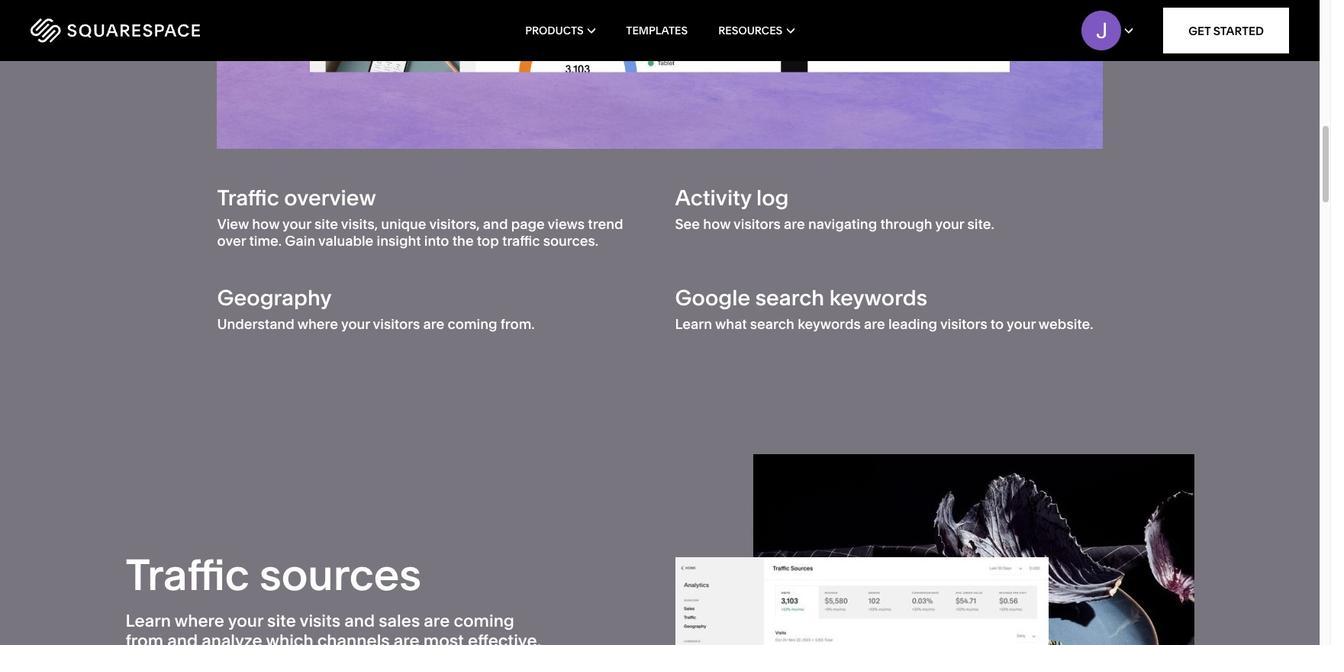 Task type: vqa. For each thing, say whether or not it's contained in the screenshot.


Task type: describe. For each thing, give the bounding box(es) containing it.
over
[[217, 232, 246, 249]]

overview
[[284, 185, 376, 211]]

your inside google search keywords learn what search keywords are leading visitors to your website.
[[1007, 315, 1036, 333]]

traffic
[[502, 232, 540, 249]]

resources button
[[719, 0, 795, 61]]

navigating
[[809, 215, 877, 233]]

1 vertical spatial keywords
[[798, 315, 861, 333]]

started
[[1214, 23, 1264, 38]]

visits
[[300, 611, 341, 631]]

trend
[[588, 215, 623, 233]]

top
[[477, 232, 499, 249]]

geography
[[217, 285, 332, 311]]

visitors for geography
[[373, 315, 420, 333]]

leading
[[889, 315, 938, 333]]

learn inside google search keywords learn what search keywords are leading visitors to your website.
[[675, 315, 712, 333]]

which
[[266, 631, 314, 645]]

channels
[[317, 631, 390, 645]]

the
[[453, 232, 474, 249]]

visitors for activity
[[734, 215, 781, 233]]

unique
[[381, 215, 426, 233]]

resources
[[719, 24, 783, 37]]

coming inside 'geography understand where your visitors are coming from.'
[[448, 315, 497, 333]]

site.
[[968, 215, 995, 233]]

0 vertical spatial keywords
[[830, 285, 928, 311]]

understand
[[217, 315, 294, 333]]

your inside activity log see how visitors are navigating through your site.
[[936, 215, 965, 233]]

your inside learn where your site visits and sales are coming from and analyze which channels are most effective
[[228, 611, 263, 631]]

most
[[424, 631, 464, 645]]

views
[[548, 215, 585, 233]]

traffic overview view how your site visits, unique visitors, and page views trend over time. gain valuable insight into the top traffic sources.
[[217, 185, 623, 249]]

time.
[[249, 232, 282, 249]]

to
[[991, 315, 1004, 333]]

squarespace logo link
[[31, 18, 282, 43]]

gain
[[285, 232, 315, 249]]

how for traffic
[[252, 215, 280, 233]]

into
[[424, 232, 449, 249]]

traffic for traffic overview view how your site visits, unique visitors, and page views trend over time. gain valuable insight into the top traffic sources.
[[217, 185, 279, 211]]

learn where your site visits and sales are coming from and analyze which channels are most effective
[[126, 611, 541, 645]]

activity
[[675, 185, 752, 211]]

squarespace logo image
[[31, 18, 200, 43]]



Task type: locate. For each thing, give the bounding box(es) containing it.
and right "from"
[[167, 631, 198, 645]]

view
[[217, 215, 249, 233]]

are inside google search keywords learn what search keywords are leading visitors to your website.
[[864, 315, 885, 333]]

where down geography
[[297, 315, 338, 333]]

how inside activity log see how visitors are navigating through your site.
[[703, 215, 731, 233]]

are inside 'geography understand where your visitors are coming from.'
[[423, 315, 445, 333]]

traffic
[[217, 185, 279, 211], [126, 549, 250, 601]]

sources.
[[543, 232, 599, 249]]

sources
[[259, 549, 421, 601]]

0 vertical spatial search
[[756, 285, 825, 311]]

your inside traffic overview view how your site visits, unique visitors, and page views trend over time. gain valuable insight into the top traffic sources.
[[282, 215, 311, 233]]

coming inside learn where your site visits and sales are coming from and analyze which channels are most effective
[[454, 611, 515, 631]]

get started
[[1189, 23, 1264, 38]]

visitors inside 'geography understand where your visitors are coming from.'
[[373, 315, 420, 333]]

1 vertical spatial learn
[[126, 611, 171, 631]]

learn inside learn where your site visits and sales are coming from and analyze which channels are most effective
[[126, 611, 171, 631]]

templates
[[626, 24, 688, 37]]

0 vertical spatial coming
[[448, 315, 497, 333]]

1 vertical spatial coming
[[454, 611, 515, 631]]

0 horizontal spatial site
[[267, 611, 296, 631]]

from.
[[501, 315, 535, 333]]

where
[[297, 315, 338, 333], [175, 611, 224, 631]]

0 horizontal spatial where
[[175, 611, 224, 631]]

1 horizontal spatial site
[[315, 215, 338, 233]]

where inside learn where your site visits and sales are coming from and analyze which channels are most effective
[[175, 611, 224, 631]]

visitors inside google search keywords learn what search keywords are leading visitors to your website.
[[941, 315, 988, 333]]

1 horizontal spatial visitors
[[734, 215, 781, 233]]

how down activity on the right
[[703, 215, 731, 233]]

0 horizontal spatial and
[[167, 631, 198, 645]]

site left visits
[[267, 611, 296, 631]]

2 horizontal spatial and
[[483, 215, 508, 233]]

how right view
[[252, 215, 280, 233]]

1 vertical spatial traffic
[[126, 549, 250, 601]]

coming
[[448, 315, 497, 333], [454, 611, 515, 631]]

how
[[252, 215, 280, 233], [703, 215, 731, 233]]

0 vertical spatial site
[[315, 215, 338, 233]]

your
[[282, 215, 311, 233], [936, 215, 965, 233], [341, 315, 370, 333], [1007, 315, 1036, 333], [228, 611, 263, 631]]

through
[[881, 215, 933, 233]]

activity log see how visitors are navigating through your site.
[[675, 185, 995, 233]]

1 horizontal spatial where
[[297, 315, 338, 333]]

how for activity
[[703, 215, 731, 233]]

learn
[[675, 315, 712, 333], [126, 611, 171, 631]]

1 horizontal spatial how
[[703, 215, 731, 233]]

analyze
[[202, 631, 262, 645]]

1 vertical spatial where
[[175, 611, 224, 631]]

and left page
[[483, 215, 508, 233]]

get
[[1189, 23, 1211, 38]]

products button
[[525, 0, 596, 61]]

traffic sources
[[126, 549, 421, 601]]

what
[[715, 315, 747, 333]]

1 horizontal spatial and
[[345, 611, 375, 631]]

traffic inside traffic overview view how your site visits, unique visitors, and page views trend over time. gain valuable insight into the top traffic sources.
[[217, 185, 279, 211]]

0 vertical spatial where
[[297, 315, 338, 333]]

2 horizontal spatial visitors
[[941, 315, 988, 333]]

see
[[675, 215, 700, 233]]

google
[[675, 285, 751, 311]]

sales
[[379, 611, 420, 631]]

log
[[757, 185, 789, 211]]

1 vertical spatial site
[[267, 611, 296, 631]]

visitors
[[734, 215, 781, 233], [373, 315, 420, 333], [941, 315, 988, 333]]

and inside traffic overview view how your site visits, unique visitors, and page views trend over time. gain valuable insight into the top traffic sources.
[[483, 215, 508, 233]]

geography understand where your visitors are coming from.
[[217, 285, 535, 333]]

analytics ui image
[[310, 0, 1010, 72]]

1 how from the left
[[252, 215, 280, 233]]

and
[[483, 215, 508, 233], [345, 611, 375, 631], [167, 631, 198, 645]]

site inside learn where your site visits and sales are coming from and analyze which channels are most effective
[[267, 611, 296, 631]]

0 vertical spatial traffic
[[217, 185, 279, 211]]

visitors,
[[429, 215, 480, 233]]

how inside traffic overview view how your site visits, unique visitors, and page views trend over time. gain valuable insight into the top traffic sources.
[[252, 215, 280, 233]]

2 how from the left
[[703, 215, 731, 233]]

where inside 'geography understand where your visitors are coming from.'
[[297, 315, 338, 333]]

0 horizontal spatial learn
[[126, 611, 171, 631]]

1 horizontal spatial learn
[[675, 315, 712, 333]]

site inside traffic overview view how your site visits, unique visitors, and page views trend over time. gain valuable insight into the top traffic sources.
[[315, 215, 338, 233]]

and right visits
[[345, 611, 375, 631]]

traffic for traffic sources
[[126, 549, 250, 601]]

1 vertical spatial search
[[750, 315, 795, 333]]

insight
[[377, 232, 421, 249]]

search
[[756, 285, 825, 311], [750, 315, 795, 333]]

site
[[315, 215, 338, 233], [267, 611, 296, 631]]

0 horizontal spatial visitors
[[373, 315, 420, 333]]

page
[[511, 215, 545, 233]]

are
[[784, 215, 805, 233], [423, 315, 445, 333], [864, 315, 885, 333], [424, 611, 450, 631], [394, 631, 420, 645]]

traffic overview mobile ui image
[[675, 557, 1049, 645]]

google search keywords learn what search keywords are leading visitors to your website.
[[675, 285, 1094, 333]]

website.
[[1039, 315, 1094, 333]]

visitors inside activity log see how visitors are navigating through your site.
[[734, 215, 781, 233]]

are inside activity log see how visitors are navigating through your site.
[[784, 215, 805, 233]]

products
[[525, 24, 584, 37]]

valuable
[[318, 232, 374, 249]]

0 horizontal spatial how
[[252, 215, 280, 233]]

keywords
[[830, 285, 928, 311], [798, 315, 861, 333]]

get started link
[[1164, 8, 1290, 53]]

from
[[126, 631, 163, 645]]

where right "from"
[[175, 611, 224, 631]]

your inside 'geography understand where your visitors are coming from.'
[[341, 315, 370, 333]]

templates link
[[626, 0, 688, 61]]

0 vertical spatial learn
[[675, 315, 712, 333]]

site down overview
[[315, 215, 338, 233]]

visits,
[[341, 215, 378, 233]]



